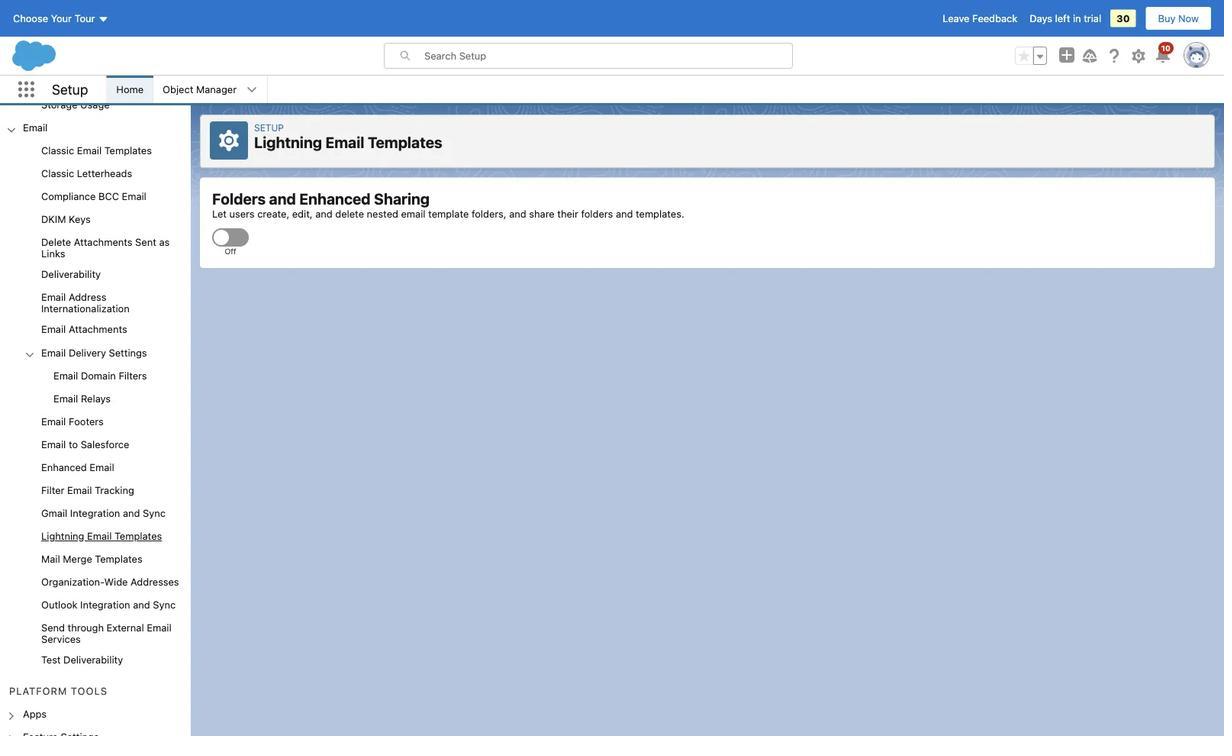 Task type: locate. For each thing, give the bounding box(es) containing it.
attachments down keys
[[74, 236, 133, 248]]

choose your tour button
[[12, 6, 110, 31]]

attachments inside the delete attachments sent as links
[[74, 236, 133, 248]]

classic up compliance
[[41, 168, 74, 179]]

setup
[[52, 81, 88, 98], [254, 122, 284, 133]]

organization-
[[41, 576, 104, 588]]

attachments for email
[[69, 324, 127, 335]]

and inside 'link'
[[123, 507, 140, 519]]

and down addresses
[[133, 599, 150, 611]]

email left footers
[[41, 415, 66, 427]]

0 vertical spatial classic
[[41, 145, 74, 156]]

email inside 'email footers' link
[[41, 415, 66, 427]]

leave feedback link
[[943, 13, 1018, 24]]

setup inside 'setup lightning email templates'
[[254, 122, 284, 133]]

and right folders
[[616, 208, 633, 219]]

usage
[[80, 99, 110, 110]]

classic inside "classic letterheads" link
[[41, 168, 74, 179]]

dkim
[[41, 213, 66, 225]]

delete attachments sent as links
[[41, 236, 170, 259]]

setup for setup
[[52, 81, 88, 98]]

email up email relays
[[53, 369, 78, 381]]

email right external
[[147, 622, 172, 634]]

enhanced email
[[41, 461, 114, 473]]

1 vertical spatial lightning
[[41, 530, 84, 542]]

deliverability down send through external email services
[[63, 654, 123, 666]]

group containing email domain filters
[[0, 365, 191, 411]]

and
[[269, 190, 296, 208], [316, 208, 333, 219], [509, 208, 527, 219], [616, 208, 633, 219], [123, 507, 140, 519], [133, 599, 150, 611]]

1 vertical spatial classic
[[41, 168, 74, 179]]

platform tools
[[9, 685, 108, 697]]

email inside email domain filters link
[[53, 369, 78, 381]]

1 horizontal spatial enhanced
[[300, 190, 371, 208]]

off
[[225, 247, 236, 255]]

keys
[[69, 213, 91, 225]]

1 horizontal spatial lightning
[[254, 133, 322, 151]]

templates up "sharing" on the left of the page
[[368, 133, 443, 151]]

lightning email templates tree item
[[0, 526, 191, 549]]

buy
[[1159, 13, 1176, 24]]

outlook integration and sync
[[41, 599, 176, 611]]

templates up wide
[[95, 553, 143, 565]]

and down tracking
[[123, 507, 140, 519]]

send
[[41, 622, 65, 634]]

0 horizontal spatial setup
[[52, 81, 88, 98]]

choose
[[13, 13, 48, 24]]

templates inside tree item
[[115, 530, 162, 542]]

lightning down gmail
[[41, 530, 84, 542]]

0 vertical spatial lightning
[[254, 133, 322, 151]]

bcc
[[99, 190, 119, 202]]

sync inside 'link'
[[143, 507, 166, 519]]

internationalization
[[41, 303, 130, 314]]

1 vertical spatial integration
[[80, 599, 130, 611]]

sent
[[135, 236, 156, 248]]

email up email footers in the bottom of the page
[[53, 392, 78, 404]]

wide
[[104, 576, 128, 588]]

email down the deliverability link
[[41, 291, 66, 303]]

classic for classic email templates
[[41, 145, 74, 156]]

email relays
[[53, 392, 111, 404]]

email
[[23, 122, 48, 133], [326, 133, 365, 151], [77, 145, 102, 156], [122, 190, 147, 202], [41, 291, 66, 303], [41, 324, 66, 335], [41, 346, 66, 358], [53, 369, 78, 381], [53, 392, 78, 404], [41, 415, 66, 427], [41, 438, 66, 450], [90, 461, 114, 473], [67, 484, 92, 496], [87, 530, 112, 542], [147, 622, 172, 634]]

templates up letterheads
[[104, 145, 152, 156]]

settings
[[109, 346, 147, 358]]

services
[[41, 634, 81, 645]]

email inside 'email attachments' link
[[41, 324, 66, 335]]

lightning email templates link
[[41, 530, 162, 544]]

email inside email to salesforce link
[[41, 438, 66, 450]]

1 vertical spatial setup
[[254, 122, 284, 133]]

sync down addresses
[[153, 599, 176, 611]]

group for email
[[0, 140, 191, 673]]

addresses
[[131, 576, 179, 588]]

classic letterheads
[[41, 168, 132, 179]]

templates for lightning email templates
[[115, 530, 162, 542]]

deliverability down links
[[41, 268, 101, 280]]

email down salesforce
[[90, 461, 114, 473]]

filters
[[119, 369, 147, 381]]

attachments
[[74, 236, 133, 248], [69, 324, 127, 335]]

integration down the filter email tracking link
[[70, 507, 120, 519]]

0 vertical spatial attachments
[[74, 236, 133, 248]]

sync up lightning email templates
[[143, 507, 166, 519]]

email inside the filter email tracking link
[[67, 484, 92, 496]]

gmail integration and sync
[[41, 507, 166, 519]]

sync for gmail integration and sync
[[143, 507, 166, 519]]

leave
[[943, 13, 970, 24]]

email down enhanced email link
[[67, 484, 92, 496]]

days left in trial
[[1030, 13, 1102, 24]]

storage
[[41, 99, 78, 110]]

1 vertical spatial sync
[[153, 599, 176, 611]]

and left the share
[[509, 208, 527, 219]]

0 vertical spatial enhanced
[[300, 190, 371, 208]]

filter email tracking link
[[41, 484, 134, 498]]

merge
[[63, 553, 92, 565]]

email up classic letterheads
[[77, 145, 102, 156]]

classic down email link
[[41, 145, 74, 156]]

storage usage link
[[41, 99, 110, 112]]

integration down the organization-wide addresses link
[[80, 599, 130, 611]]

dkim keys
[[41, 213, 91, 225]]

your
[[51, 13, 72, 24]]

enhanced down to
[[41, 461, 87, 473]]

domain
[[81, 369, 116, 381]]

email relays link
[[53, 392, 111, 406]]

email
[[401, 208, 426, 219]]

group
[[1016, 47, 1048, 65], [0, 140, 191, 673], [0, 365, 191, 411]]

email down gmail integration and sync 'link'
[[87, 530, 112, 542]]

as
[[159, 236, 170, 248]]

0 vertical spatial sync
[[143, 507, 166, 519]]

lightning inside tree item
[[41, 530, 84, 542]]

classic inside 'classic email templates' link
[[41, 145, 74, 156]]

through
[[68, 622, 104, 634]]

mail merge templates
[[41, 553, 143, 565]]

email left to
[[41, 438, 66, 450]]

email left delivery
[[41, 346, 66, 358]]

1 classic from the top
[[41, 145, 74, 156]]

delete
[[335, 208, 364, 219]]

to
[[69, 438, 78, 450]]

email inside email relays link
[[53, 392, 78, 404]]

email attachments link
[[41, 324, 127, 337]]

0 horizontal spatial enhanced
[[41, 461, 87, 473]]

sync
[[143, 507, 166, 519], [153, 599, 176, 611]]

compliance bcc email link
[[41, 190, 147, 204]]

1 horizontal spatial setup
[[254, 122, 284, 133]]

feedback
[[973, 13, 1018, 24]]

0 vertical spatial setup
[[52, 81, 88, 98]]

dkim keys link
[[41, 213, 91, 227]]

integration
[[70, 507, 120, 519], [80, 599, 130, 611]]

lightning email templates
[[41, 530, 162, 542]]

integration inside 'link'
[[70, 507, 120, 519]]

delivery
[[69, 346, 106, 358]]

home
[[116, 84, 144, 95]]

templates
[[368, 133, 443, 151], [104, 145, 152, 156], [115, 530, 162, 542], [95, 553, 143, 565]]

enhanced right create,
[[300, 190, 371, 208]]

email to salesforce link
[[41, 438, 129, 452]]

sync for outlook integration and sync
[[153, 599, 176, 611]]

and right users
[[269, 190, 296, 208]]

folders,
[[472, 208, 507, 219]]

email right bcc
[[122, 190, 147, 202]]

email up delete
[[326, 133, 365, 151]]

group containing classic email templates
[[0, 140, 191, 673]]

compliance
[[41, 190, 96, 202]]

email address internationalization
[[41, 291, 130, 314]]

email link
[[23, 122, 48, 135]]

templates for classic email templates
[[104, 145, 152, 156]]

enhanced inside folders and enhanced sharing let users create, edit, and delete nested email template folders, and share their folders and templates.
[[300, 190, 371, 208]]

integration for gmail
[[70, 507, 120, 519]]

lightning down setup link
[[254, 133, 322, 151]]

lightning inside 'setup lightning email templates'
[[254, 133, 322, 151]]

organization-wide addresses link
[[41, 576, 179, 590]]

1 vertical spatial attachments
[[69, 324, 127, 335]]

email down internationalization
[[41, 324, 66, 335]]

templates down gmail integration and sync 'link'
[[115, 530, 162, 542]]

0 horizontal spatial lightning
[[41, 530, 84, 542]]

0 vertical spatial integration
[[70, 507, 120, 519]]

address
[[69, 291, 106, 303]]

email attachments
[[41, 324, 127, 335]]

lightning
[[254, 133, 322, 151], [41, 530, 84, 542]]

share
[[529, 208, 555, 219]]

classic
[[41, 145, 74, 156], [41, 168, 74, 179]]

attachments up email delivery settings
[[69, 324, 127, 335]]

1 vertical spatial enhanced
[[41, 461, 87, 473]]

2 classic from the top
[[41, 168, 74, 179]]

email inside 'setup lightning email templates'
[[326, 133, 365, 151]]

10 button
[[1155, 42, 1174, 65]]

email footers
[[41, 415, 104, 427]]

apps
[[23, 708, 47, 719]]



Task type: vqa. For each thing, say whether or not it's contained in the screenshot.
THE OFF
yes



Task type: describe. For each thing, give the bounding box(es) containing it.
buy now button
[[1146, 6, 1213, 31]]

leave feedback
[[943, 13, 1018, 24]]

users
[[230, 208, 255, 219]]

templates for mail merge templates
[[95, 553, 143, 565]]

links
[[41, 248, 65, 259]]

sharing
[[374, 190, 430, 208]]

create,
[[258, 208, 290, 219]]

email footers link
[[41, 415, 104, 429]]

outlook integration and sync link
[[41, 599, 176, 613]]

classic email templates
[[41, 145, 152, 156]]

left
[[1056, 13, 1071, 24]]

setup lightning email templates
[[254, 122, 443, 151]]

mail merge templates link
[[41, 553, 143, 567]]

send through external email services link
[[41, 622, 191, 645]]

setup for setup lightning email templates
[[254, 122, 284, 133]]

templates inside 'setup lightning email templates'
[[368, 133, 443, 151]]

email domain filters
[[53, 369, 147, 381]]

tracking
[[95, 484, 134, 496]]

let
[[212, 208, 227, 219]]

footers
[[69, 415, 104, 427]]

delete attachments sent as links link
[[41, 236, 191, 259]]

integration for outlook
[[80, 599, 130, 611]]

nested
[[367, 208, 399, 219]]

days
[[1030, 13, 1053, 24]]

enhanced inside group
[[41, 461, 87, 473]]

trial
[[1084, 13, 1102, 24]]

Search Setup text field
[[425, 44, 793, 68]]

0 vertical spatial deliverability
[[41, 268, 101, 280]]

apps link
[[23, 708, 47, 722]]

attachments for delete
[[74, 236, 133, 248]]

email delivery settings link
[[41, 346, 147, 360]]

email inside 'classic email templates' link
[[77, 145, 102, 156]]

manager
[[196, 84, 237, 95]]

email inside enhanced email link
[[90, 461, 114, 473]]

gmail integration and sync link
[[41, 507, 166, 521]]

classic for classic letterheads
[[41, 168, 74, 179]]

templates.
[[636, 208, 685, 219]]

object manager
[[163, 84, 237, 95]]

object
[[163, 84, 194, 95]]

email tree item
[[0, 117, 191, 673]]

edit,
[[292, 208, 313, 219]]

email inside send through external email services
[[147, 622, 172, 634]]

storage usage
[[41, 99, 110, 110]]

now
[[1179, 13, 1200, 24]]

buy now
[[1159, 13, 1200, 24]]

tour
[[75, 13, 95, 24]]

template
[[428, 208, 469, 219]]

email address internationalization link
[[41, 291, 191, 314]]

group for email delivery settings
[[0, 365, 191, 411]]

classic letterheads link
[[41, 168, 132, 181]]

delete
[[41, 236, 71, 248]]

salesforce
[[81, 438, 129, 450]]

email down storage
[[23, 122, 48, 133]]

organization-wide addresses
[[41, 576, 179, 588]]

letterheads
[[77, 168, 132, 179]]

email delivery settings
[[41, 346, 147, 358]]

email inside email address internationalization
[[41, 291, 66, 303]]

setup link
[[254, 122, 284, 133]]

tools
[[71, 685, 108, 697]]

and right edit,
[[316, 208, 333, 219]]

send through external email services
[[41, 622, 172, 645]]

folders
[[581, 208, 613, 219]]

10
[[1162, 44, 1171, 52]]

test deliverability link
[[41, 654, 123, 668]]

test
[[41, 654, 61, 666]]

in
[[1074, 13, 1082, 24]]

compliance bcc email
[[41, 190, 147, 202]]

test deliverability
[[41, 654, 123, 666]]

relays
[[81, 392, 111, 404]]

external
[[107, 622, 144, 634]]

their
[[558, 208, 579, 219]]

1 vertical spatial deliverability
[[63, 654, 123, 666]]

filter
[[41, 484, 65, 496]]

classic email templates link
[[41, 145, 152, 158]]

enhanced email link
[[41, 461, 114, 475]]

email inside lightning email templates link
[[87, 530, 112, 542]]

email domain filters link
[[53, 369, 147, 383]]

choose your tour
[[13, 13, 95, 24]]

email delivery settings tree item
[[0, 342, 191, 411]]

email inside compliance bcc email link
[[122, 190, 147, 202]]

filter email tracking
[[41, 484, 134, 496]]

folders and enhanced sharing let users create, edit, and delete nested email template folders, and share their folders and templates.
[[212, 190, 685, 219]]

30
[[1117, 13, 1131, 24]]



